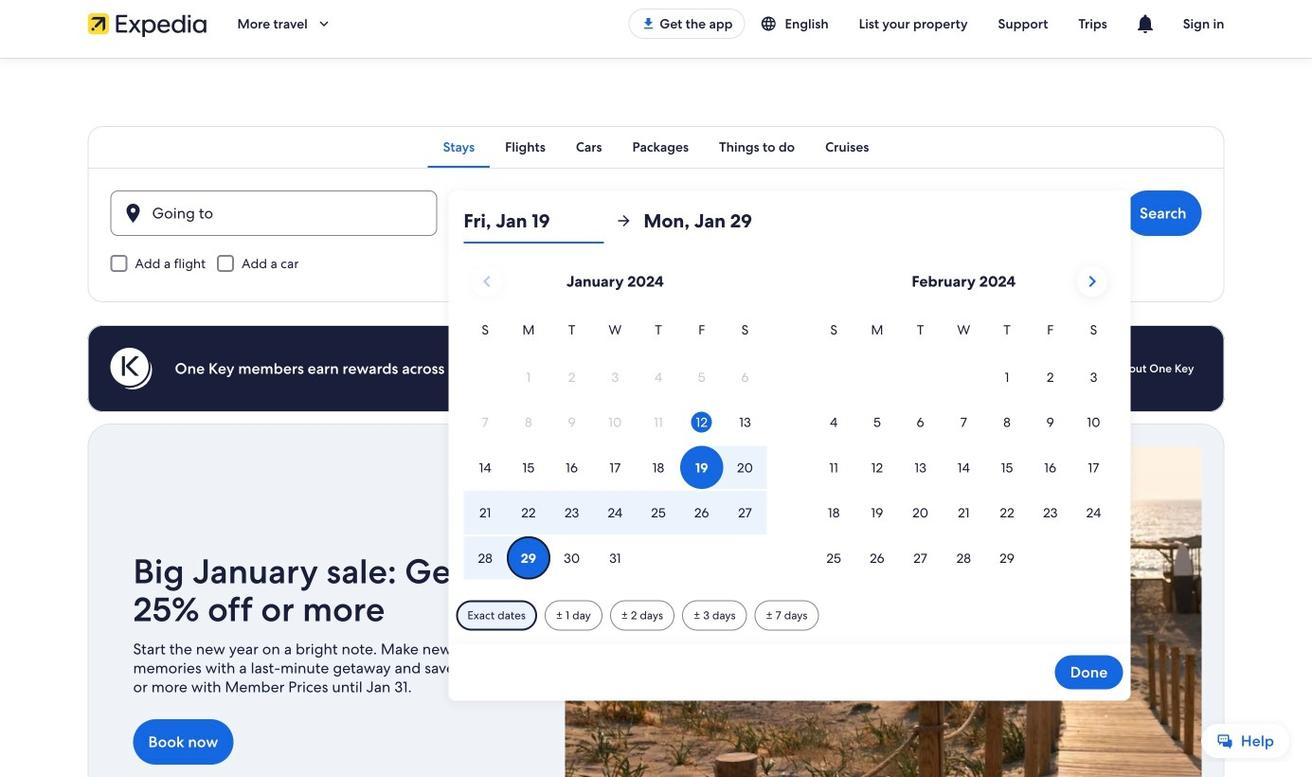 Task type: vqa. For each thing, say whether or not it's contained in the screenshot.
the middle Your
no



Task type: describe. For each thing, give the bounding box(es) containing it.
small image
[[761, 15, 785, 32]]

more travel image
[[315, 15, 332, 32]]

directional image
[[615, 212, 632, 229]]

january 2024 element
[[464, 319, 767, 582]]



Task type: locate. For each thing, give the bounding box(es) containing it.
download the app button image
[[641, 16, 656, 31]]

application
[[464, 259, 1116, 582]]

tab list
[[88, 126, 1225, 168]]

expedia logo image
[[88, 10, 207, 37]]

communication center icon image
[[1134, 12, 1157, 35]]

february 2024 element
[[812, 319, 1116, 582]]

previous month image
[[476, 270, 498, 293]]

main content
[[0, 58, 1312, 777]]

today element
[[692, 412, 712, 433]]

next month image
[[1081, 270, 1104, 293]]



